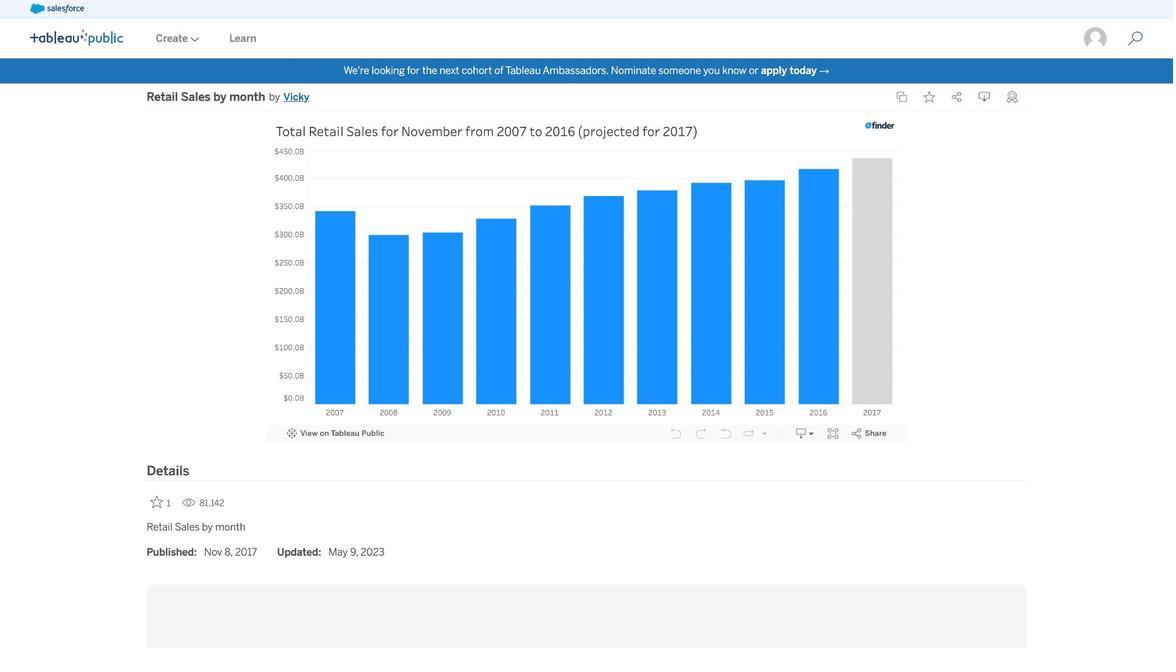 Task type: locate. For each thing, give the bounding box(es) containing it.
nominate for viz of the day image
[[1007, 91, 1018, 103]]

favorite button image
[[924, 91, 935, 103]]

share image
[[952, 91, 963, 103]]



Task type: vqa. For each thing, say whether or not it's contained in the screenshot.
Nominate for Viz of the Day image
yes



Task type: describe. For each thing, give the bounding box(es) containing it.
go to search image
[[1113, 31, 1159, 46]]

Add Favorite button
[[147, 493, 177, 513]]

t.turtle image
[[1084, 26, 1108, 51]]

add favorite image
[[150, 496, 163, 509]]

logo image
[[30, 29, 123, 46]]

download image
[[979, 91, 991, 103]]

salesforce logo image
[[30, 4, 84, 14]]

create image
[[188, 37, 199, 42]]

make a copy image
[[897, 91, 908, 103]]



